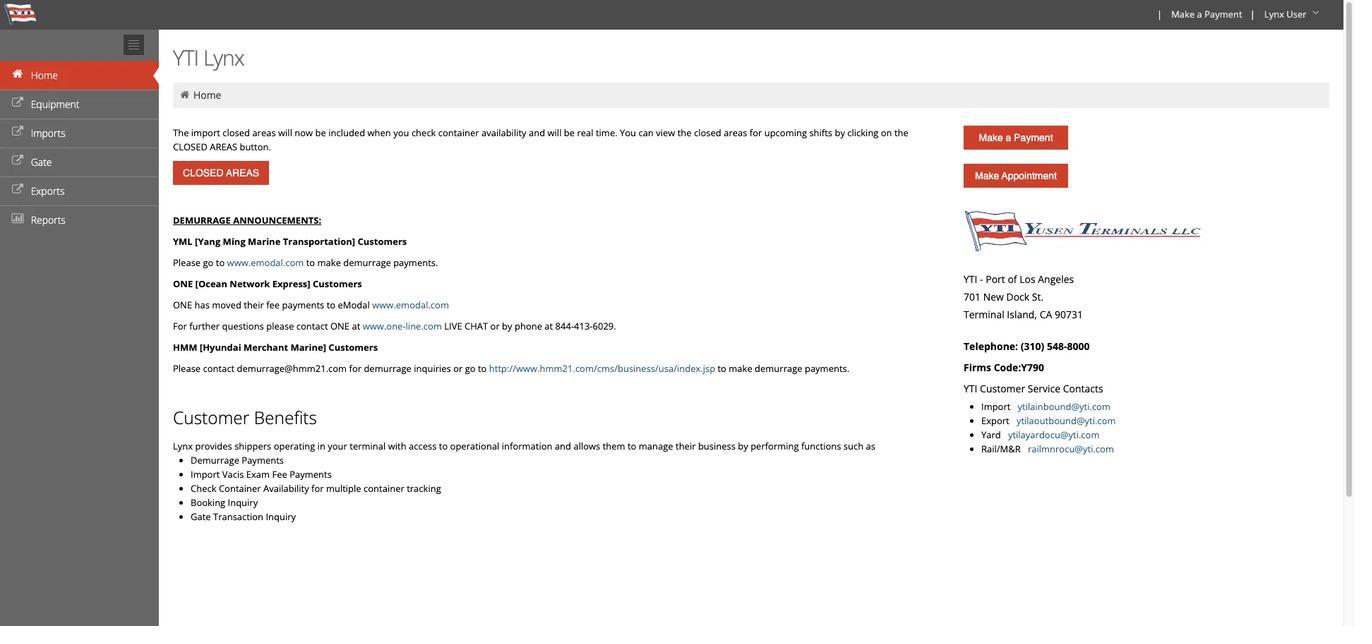 Task type: vqa. For each thing, say whether or not it's contained in the screenshot.
2nd closed from right
yes



Task type: describe. For each thing, give the bounding box(es) containing it.
2 areas from the left
[[724, 126, 748, 139]]

contacts
[[1064, 382, 1104, 396]]

2 vertical spatial one
[[331, 320, 350, 333]]

0 horizontal spatial make a payment link
[[964, 126, 1069, 150]]

413-
[[574, 320, 593, 333]]

-
[[981, 273, 984, 286]]

1 vertical spatial or
[[454, 362, 463, 375]]

6029.
[[593, 320, 617, 333]]

1 horizontal spatial lynx
[[203, 43, 244, 72]]

8000
[[1068, 340, 1090, 353]]

yti customer service contacts import ytilainbound@yti.com export ytilaoutbound@yti.com yard ytilayardocu@yti.com rail/m&r railmnrocu@yti.com
[[964, 382, 1117, 456]]

[ocean
[[195, 278, 227, 290]]

0 vertical spatial make
[[1172, 8, 1195, 20]]

questions
[[222, 320, 264, 333]]

lynx for provides
[[173, 440, 193, 453]]

yti - port of los angeles 701 new dock st. terminal island, ca 90731
[[964, 273, 1084, 321]]

reports
[[31, 213, 66, 227]]

1 vertical spatial home
[[193, 88, 221, 102]]

and inside lynx provides shippers operating in your terminal with access to operational information and allows them to manage their business by performing functions such as demurrage payments import vacis exam fee payments check container availability for multiple container tracking booking inquiry gate transaction inquiry
[[555, 440, 572, 453]]

1 the from the left
[[678, 126, 692, 139]]

terminal
[[964, 308, 1005, 321]]

your
[[328, 440, 347, 453]]

0 vertical spatial go
[[203, 256, 214, 269]]

yti for yti lynx
[[173, 43, 199, 72]]

manage
[[639, 440, 674, 453]]

one for one [ocean network express] customers
[[173, 278, 193, 290]]

customer inside yti customer service contacts import ytilainbound@yti.com export ytilaoutbound@yti.com yard ytilayardocu@yti.com rail/m&r railmnrocu@yti.com
[[981, 382, 1026, 396]]

line.com
[[406, 320, 442, 333]]

import inside lynx provides shippers operating in your terminal with access to operational information and allows them to manage their business by performing functions such as demurrage payments import vacis exam fee payments check container availability for multiple container tracking booking inquiry gate transaction inquiry
[[191, 468, 220, 481]]

[hyundai
[[200, 341, 241, 354]]

[yang
[[195, 235, 221, 248]]

exports
[[31, 184, 65, 198]]

0 vertical spatial home image
[[11, 69, 25, 79]]

user
[[1287, 8, 1307, 20]]

you
[[620, 126, 637, 139]]

provides
[[195, 440, 232, 453]]

make for make appointment link
[[976, 170, 1000, 182]]

1 will from the left
[[278, 126, 292, 139]]

lynx user link
[[1259, 0, 1329, 30]]

1 horizontal spatial home image
[[179, 90, 191, 100]]

www.emodal.com link for one has moved their fee payments to emodal www.emodal.com
[[372, 299, 449, 312]]

1 be from the left
[[315, 126, 326, 139]]

yti for yti customer service contacts import ytilainbound@yti.com export ytilaoutbound@yti.com yard ytilayardocu@yti.com rail/m&r railmnrocu@yti.com
[[964, 382, 978, 396]]

dock
[[1007, 290, 1030, 304]]

gate link
[[0, 148, 159, 177]]

performing
[[751, 440, 799, 453]]

0 vertical spatial customers
[[358, 235, 407, 248]]

make for the left make a payment link
[[979, 132, 1004, 143]]

548-
[[1048, 340, 1068, 353]]

2 the from the left
[[895, 126, 909, 139]]

0 horizontal spatial by
[[502, 320, 513, 333]]

allows
[[574, 440, 601, 453]]

yard
[[982, 429, 1002, 442]]

in
[[318, 440, 326, 453]]

90731
[[1055, 308, 1084, 321]]

real
[[577, 126, 594, 139]]

exports link
[[0, 177, 159, 206]]

included
[[329, 126, 365, 139]]

ytilayardocu@yti.com link
[[1009, 429, 1100, 442]]

the
[[173, 126, 189, 139]]

demurrage
[[191, 454, 239, 467]]

functions
[[802, 440, 842, 453]]

one [ocean network express] customers
[[173, 278, 362, 290]]

closed
[[173, 141, 208, 153]]

angle down image
[[1310, 8, 1324, 18]]

1 horizontal spatial or
[[491, 320, 500, 333]]

of
[[1008, 273, 1018, 286]]

0 vertical spatial their
[[244, 299, 264, 312]]

1 vertical spatial make a payment
[[979, 132, 1054, 143]]

gate inside lynx provides shippers operating in your terminal with access to operational information and allows them to manage their business by performing functions such as demurrage payments import vacis exam fee payments check container availability for multiple container tracking booking inquiry gate transaction inquiry
[[191, 511, 211, 523]]

express]
[[273, 278, 311, 290]]

one has moved their fee payments to emodal www.emodal.com
[[173, 299, 449, 312]]

please go to www.emodal.com to make demurrage payments.
[[173, 256, 438, 269]]

shifts
[[810, 126, 833, 139]]

1 closed from the left
[[223, 126, 250, 139]]

demurrage@hmm21.com
[[237, 362, 347, 375]]

1 vertical spatial payments.
[[805, 362, 850, 375]]

1 vertical spatial customer
[[173, 406, 250, 430]]

0 vertical spatial payment
[[1205, 8, 1243, 20]]

yml
[[173, 235, 193, 248]]

0 vertical spatial make
[[318, 256, 341, 269]]

now
[[295, 126, 313, 139]]

844-
[[556, 320, 574, 333]]

one for one has moved their fee payments to emodal www.emodal.com
[[173, 299, 192, 312]]

ytilaoutbound@yti.com
[[1017, 415, 1117, 427]]

bar chart image
[[11, 214, 25, 224]]

as
[[866, 440, 876, 453]]

benefits
[[254, 406, 317, 430]]

0 horizontal spatial payments
[[242, 454, 284, 467]]

demurrage announcements:
[[173, 214, 322, 227]]

lynx for user
[[1265, 8, 1285, 20]]

by inside lynx provides shippers operating in your terminal with access to operational information and allows them to manage their business by performing functions such as demurrage payments import vacis exam fee payments check container availability for multiple container tracking booking inquiry gate transaction inquiry
[[738, 440, 749, 453]]

when
[[368, 126, 391, 139]]

please for please contact demurrage@hmm21.com for demurrage inquiries or go to
[[173, 362, 201, 375]]

fee
[[272, 468, 287, 481]]

1 horizontal spatial inquiry
[[266, 511, 296, 523]]

please
[[266, 320, 294, 333]]

inquiries
[[414, 362, 451, 375]]

2 | from the left
[[1251, 8, 1256, 20]]

http://www.hmm21.com/cms/business/usa/index.jsp
[[489, 362, 716, 375]]

can
[[639, 126, 654, 139]]

1 horizontal spatial for
[[349, 362, 362, 375]]

merchant
[[244, 341, 288, 354]]

chat
[[465, 320, 488, 333]]

tracking
[[407, 483, 441, 495]]

ytilainbound@yti.com
[[1018, 401, 1111, 413]]

new
[[984, 290, 1004, 304]]

gate inside "link"
[[31, 155, 52, 169]]

www.one-
[[363, 320, 406, 333]]

st.
[[1033, 290, 1044, 304]]

information
[[502, 440, 553, 453]]

imports
[[31, 126, 66, 140]]

0 horizontal spatial payment
[[1015, 132, 1054, 143]]

1 | from the left
[[1158, 8, 1163, 20]]

customers for hmm [hyundai merchant marine] customers
[[329, 341, 378, 354]]

1 horizontal spatial home link
[[193, 88, 221, 102]]

yml [yang ming marine transportation] customers
[[173, 235, 407, 248]]

external link image for exports
[[11, 185, 25, 195]]

code:y790
[[994, 361, 1045, 374]]

payments
[[282, 299, 324, 312]]



Task type: locate. For each thing, give the bounding box(es) containing it.
customers right transportation]
[[358, 235, 407, 248]]

payments up availability
[[290, 468, 332, 481]]

terminal
[[350, 440, 386, 453]]

0 horizontal spatial their
[[244, 299, 264, 312]]

a
[[1198, 8, 1203, 20], [1006, 132, 1012, 143]]

1 horizontal spatial www.emodal.com link
[[372, 299, 449, 312]]

lynx inside "link"
[[1265, 8, 1285, 20]]

contact
[[297, 320, 328, 333], [203, 362, 235, 375]]

customers down www.one-
[[329, 341, 378, 354]]

and
[[529, 126, 545, 139], [555, 440, 572, 453]]

moved
[[212, 299, 242, 312]]

areas left upcoming at the top right of page
[[724, 126, 748, 139]]

1 horizontal spatial customer
[[981, 382, 1026, 396]]

export
[[982, 415, 1010, 427]]

button.
[[240, 141, 271, 153]]

home image up the at the top of the page
[[179, 90, 191, 100]]

2 vertical spatial for
[[312, 483, 324, 495]]

container
[[219, 483, 261, 495]]

please for please go to
[[173, 256, 201, 269]]

telephone:
[[964, 340, 1019, 353]]

import
[[982, 401, 1011, 413], [191, 468, 220, 481]]

0 horizontal spatial contact
[[203, 362, 235, 375]]

make a payment
[[1172, 8, 1243, 20], [979, 132, 1054, 143]]

ytilainbound@yti.com link
[[1018, 401, 1111, 413]]

0 horizontal spatial gate
[[31, 155, 52, 169]]

customers for one [ocean network express] customers
[[313, 278, 362, 290]]

has
[[195, 299, 210, 312]]

please
[[173, 256, 201, 269], [173, 362, 201, 375]]

one left has
[[173, 299, 192, 312]]

2 vertical spatial yti
[[964, 382, 978, 396]]

such
[[844, 440, 864, 453]]

0 vertical spatial lynx
[[1265, 8, 1285, 20]]

for inside lynx provides shippers operating in your terminal with access to operational information and allows them to manage their business by performing functions such as demurrage payments import vacis exam fee payments check container availability for multiple container tracking booking inquiry gate transaction inquiry
[[312, 483, 324, 495]]

container left "tracking"
[[364, 483, 405, 495]]

to
[[216, 256, 225, 269], [306, 256, 315, 269], [327, 299, 336, 312], [478, 362, 487, 375], [718, 362, 727, 375], [439, 440, 448, 453], [628, 440, 637, 453]]

or right inquiries
[[454, 362, 463, 375]]

0 horizontal spatial www.emodal.com link
[[227, 256, 304, 269]]

imports link
[[0, 119, 159, 148]]

please down yml
[[173, 256, 201, 269]]

www.emodal.com up the www.one-line.com link
[[372, 299, 449, 312]]

by
[[835, 126, 846, 139], [502, 320, 513, 333], [738, 440, 749, 453]]

1 horizontal spatial contact
[[297, 320, 328, 333]]

import inside yti customer service contacts import ytilainbound@yti.com export ytilaoutbound@yti.com yard ytilayardocu@yti.com rail/m&r railmnrocu@yti.com
[[982, 401, 1011, 413]]

2 external link image from the top
[[11, 156, 25, 166]]

1 horizontal spatial by
[[738, 440, 749, 453]]

1 vertical spatial contact
[[203, 362, 235, 375]]

1 vertical spatial external link image
[[11, 156, 25, 166]]

inquiry
[[228, 497, 258, 509], [266, 511, 296, 523]]

home
[[31, 69, 58, 82], [193, 88, 221, 102]]

gate down booking
[[191, 511, 211, 523]]

payment up appointment
[[1015, 132, 1054, 143]]

for left multiple
[[312, 483, 324, 495]]

with
[[388, 440, 407, 453]]

vacis
[[222, 468, 244, 481]]

make a payment link
[[1166, 0, 1248, 30], [964, 126, 1069, 150]]

0 vertical spatial www.emodal.com
[[227, 256, 304, 269]]

www.emodal.com down marine
[[227, 256, 304, 269]]

2 vertical spatial customers
[[329, 341, 378, 354]]

0 vertical spatial yti
[[173, 43, 199, 72]]

0 vertical spatial for
[[750, 126, 762, 139]]

gate up exports
[[31, 155, 52, 169]]

1 horizontal spatial a
[[1198, 8, 1203, 20]]

0 horizontal spatial inquiry
[[228, 497, 258, 509]]

container right check
[[439, 126, 479, 139]]

yti inside yti - port of los angeles 701 new dock st. terminal island, ca 90731
[[964, 273, 978, 286]]

phone
[[515, 320, 543, 333]]

0 vertical spatial payments
[[242, 454, 284, 467]]

announcements:
[[233, 214, 322, 227]]

1 vertical spatial make
[[729, 362, 753, 375]]

external link image for gate
[[11, 156, 25, 166]]

ming
[[223, 235, 246, 248]]

0 vertical spatial inquiry
[[228, 497, 258, 509]]

will left now
[[278, 126, 292, 139]]

1 vertical spatial a
[[1006, 132, 1012, 143]]

marine]
[[291, 341, 326, 354]]

multiple
[[326, 483, 361, 495]]

www.emodal.com link up the www.one-line.com link
[[372, 299, 449, 312]]

0 horizontal spatial closed
[[223, 126, 250, 139]]

home link
[[0, 61, 159, 90], [193, 88, 221, 102]]

0 vertical spatial one
[[173, 278, 193, 290]]

one left [ocean at the left of page
[[173, 278, 193, 290]]

3 external link image from the top
[[11, 185, 25, 195]]

lynx provides shippers operating in your terminal with access to operational information and allows them to manage their business by performing functions such as demurrage payments import vacis exam fee payments check container availability for multiple container tracking booking inquiry gate transaction inquiry
[[173, 440, 876, 523]]

emodal
[[338, 299, 370, 312]]

0 horizontal spatial make
[[318, 256, 341, 269]]

ytilayardocu@yti.com
[[1009, 429, 1100, 442]]

1 areas from the left
[[252, 126, 276, 139]]

|
[[1158, 8, 1163, 20], [1251, 8, 1256, 20]]

0 horizontal spatial import
[[191, 468, 220, 481]]

please contact demurrage@hmm21.com for demurrage inquiries or go to http://www.hmm21.com/cms/business/usa/index.jsp to make demurrage payments.
[[173, 362, 850, 375]]

by right business
[[738, 440, 749, 453]]

1 vertical spatial www.emodal.com
[[372, 299, 449, 312]]

ca
[[1040, 308, 1053, 321]]

will left 'real'
[[548, 126, 562, 139]]

their right manage
[[676, 440, 696, 453]]

1 vertical spatial payments
[[290, 468, 332, 481]]

by left phone
[[502, 320, 513, 333]]

or
[[491, 320, 500, 333], [454, 362, 463, 375]]

1 horizontal spatial go
[[465, 362, 476, 375]]

2 vertical spatial by
[[738, 440, 749, 453]]

1 horizontal spatial closed
[[694, 126, 722, 139]]

make appointment link
[[964, 164, 1069, 188]]

1 horizontal spatial container
[[439, 126, 479, 139]]

external link image
[[11, 98, 25, 108]]

shippers
[[235, 440, 271, 453]]

and inside the import closed areas will now be included when you check container availability and will be real time.  you can view the closed areas for upcoming shifts by clicking on the closed areas button.
[[529, 126, 545, 139]]

0 horizontal spatial the
[[678, 126, 692, 139]]

1 horizontal spatial their
[[676, 440, 696, 453]]

firms
[[964, 361, 992, 374]]

0 vertical spatial make a payment link
[[1166, 0, 1248, 30]]

availability
[[482, 126, 527, 139]]

inquiry down availability
[[266, 511, 296, 523]]

1 vertical spatial import
[[191, 468, 220, 481]]

customers up emodal
[[313, 278, 362, 290]]

equipment link
[[0, 90, 159, 119]]

at left 844-
[[545, 320, 553, 333]]

1 horizontal spatial home
[[193, 88, 221, 102]]

0 vertical spatial make a payment
[[1172, 8, 1243, 20]]

0 horizontal spatial lynx
[[173, 440, 193, 453]]

rail/m&r
[[982, 443, 1021, 456]]

(310)
[[1021, 340, 1045, 353]]

1 horizontal spatial gate
[[191, 511, 211, 523]]

0 horizontal spatial customer
[[173, 406, 250, 430]]

the right on
[[895, 126, 909, 139]]

for inside the import closed areas will now be included when you check container availability and will be real time.  you can view the closed areas for upcoming shifts by clicking on the closed areas button.
[[750, 126, 762, 139]]

clicking
[[848, 126, 879, 139]]

1 vertical spatial make a payment link
[[964, 126, 1069, 150]]

appointment
[[1002, 170, 1058, 182]]

0 horizontal spatial for
[[312, 483, 324, 495]]

and right availability
[[529, 126, 545, 139]]

1 at from the left
[[352, 320, 360, 333]]

by inside the import closed areas will now be included when you check container availability and will be real time.  you can view the closed areas for upcoming shifts by clicking on the closed areas button.
[[835, 126, 846, 139]]

www.emodal.com link down marine
[[227, 256, 304, 269]]

import up 'export'
[[982, 401, 1011, 413]]

their inside lynx provides shippers operating in your terminal with access to operational information and allows them to manage their business by performing functions such as demurrage payments import vacis exam fee payments check container availability for multiple container tracking booking inquiry gate transaction inquiry
[[676, 440, 696, 453]]

payments up the exam
[[242, 454, 284, 467]]

the import closed areas will now be included when you check container availability and will be real time.  you can view the closed areas for upcoming shifts by clicking on the closed areas button.
[[173, 126, 909, 153]]

customer down firms code:y790
[[981, 382, 1026, 396]]

1 vertical spatial by
[[502, 320, 513, 333]]

at
[[352, 320, 360, 333], [545, 320, 553, 333]]

1 vertical spatial and
[[555, 440, 572, 453]]

inquiry down container
[[228, 497, 258, 509]]

None submit
[[173, 161, 269, 185]]

0 horizontal spatial container
[[364, 483, 405, 495]]

0 horizontal spatial |
[[1158, 8, 1163, 20]]

payments.
[[394, 256, 438, 269], [805, 362, 850, 375]]

customer benefits
[[173, 406, 317, 430]]

service
[[1028, 382, 1061, 396]]

1 vertical spatial www.emodal.com link
[[372, 299, 449, 312]]

them
[[603, 440, 626, 453]]

1 horizontal spatial payments
[[290, 468, 332, 481]]

by right shifts
[[835, 126, 846, 139]]

for left upcoming at the top right of page
[[750, 126, 762, 139]]

their left fee
[[244, 299, 264, 312]]

external link image
[[11, 127, 25, 137], [11, 156, 25, 166], [11, 185, 25, 195]]

0 vertical spatial customer
[[981, 382, 1026, 396]]

0 vertical spatial a
[[1198, 8, 1203, 20]]

1 vertical spatial make
[[979, 132, 1004, 143]]

2 horizontal spatial by
[[835, 126, 846, 139]]

1 horizontal spatial payments.
[[805, 362, 850, 375]]

1 horizontal spatial |
[[1251, 8, 1256, 20]]

0 horizontal spatial home link
[[0, 61, 159, 90]]

1 vertical spatial container
[[364, 483, 405, 495]]

for down for further questions please contact one at www.one-line.com live chat or by phone at 844-413-6029.
[[349, 362, 362, 375]]

1 vertical spatial payment
[[1015, 132, 1054, 143]]

2 vertical spatial external link image
[[11, 185, 25, 195]]

2 horizontal spatial lynx
[[1265, 8, 1285, 20]]

railmnrocu@yti.com
[[1029, 443, 1115, 456]]

1 external link image from the top
[[11, 127, 25, 137]]

1 vertical spatial for
[[349, 362, 362, 375]]

home image up external link icon
[[11, 69, 25, 79]]

import up check
[[191, 468, 220, 481]]

1 horizontal spatial payment
[[1205, 8, 1243, 20]]

fee
[[266, 299, 280, 312]]

1 horizontal spatial the
[[895, 126, 909, 139]]

1 please from the top
[[173, 256, 201, 269]]

reports link
[[0, 206, 159, 235]]

2 at from the left
[[545, 320, 553, 333]]

closed right view
[[694, 126, 722, 139]]

0 horizontal spatial be
[[315, 126, 326, 139]]

time.
[[596, 126, 618, 139]]

lynx
[[1265, 8, 1285, 20], [203, 43, 244, 72], [173, 440, 193, 453]]

check
[[191, 483, 217, 495]]

demurrage
[[173, 214, 231, 227]]

go right inquiries
[[465, 362, 476, 375]]

hmm [hyundai merchant marine] customers
[[173, 341, 378, 354]]

on
[[881, 126, 893, 139]]

1 horizontal spatial and
[[555, 440, 572, 453]]

the
[[678, 126, 692, 139], [895, 126, 909, 139]]

and left allows
[[555, 440, 572, 453]]

make appointment
[[976, 170, 1058, 182]]

1 horizontal spatial make a payment link
[[1166, 0, 1248, 30]]

1 vertical spatial their
[[676, 440, 696, 453]]

booking
[[191, 497, 225, 509]]

one
[[173, 278, 193, 290], [173, 299, 192, 312], [331, 320, 350, 333]]

one down emodal
[[331, 320, 350, 333]]

lynx inside lynx provides shippers operating in your terminal with access to operational information and allows them to manage their business by performing functions such as demurrage payments import vacis exam fee payments check container availability for multiple container tracking booking inquiry gate transaction inquiry
[[173, 440, 193, 453]]

areas up button.
[[252, 126, 276, 139]]

1 vertical spatial one
[[173, 299, 192, 312]]

2 closed from the left
[[694, 126, 722, 139]]

0 vertical spatial www.emodal.com link
[[227, 256, 304, 269]]

1 vertical spatial inquiry
[[266, 511, 296, 523]]

1 horizontal spatial www.emodal.com
[[372, 299, 449, 312]]

be left 'real'
[[564, 126, 575, 139]]

yti lynx
[[173, 43, 244, 72]]

0 horizontal spatial areas
[[252, 126, 276, 139]]

island,
[[1008, 308, 1038, 321]]

external link image inside exports link
[[11, 185, 25, 195]]

external link image inside gate "link"
[[11, 156, 25, 166]]

container inside the import closed areas will now be included when you check container availability and will be real time.  you can view the closed areas for upcoming shifts by clicking on the closed areas button.
[[439, 126, 479, 139]]

www.emodal.com link for to make demurrage payments.
[[227, 256, 304, 269]]

2 please from the top
[[173, 362, 201, 375]]

home link up equipment
[[0, 61, 159, 90]]

please down hmm
[[173, 362, 201, 375]]

ytilaoutbound@yti.com link
[[1017, 415, 1117, 427]]

0 vertical spatial container
[[439, 126, 479, 139]]

customer up provides
[[173, 406, 250, 430]]

lynx user
[[1265, 8, 1307, 20]]

be right now
[[315, 126, 326, 139]]

equipment
[[31, 97, 79, 111]]

2 be from the left
[[564, 126, 575, 139]]

1 horizontal spatial make
[[729, 362, 753, 375]]

for
[[750, 126, 762, 139], [349, 362, 362, 375], [312, 483, 324, 495]]

2 vertical spatial lynx
[[173, 440, 193, 453]]

closed up areas
[[223, 126, 250, 139]]

2 will from the left
[[548, 126, 562, 139]]

upcoming
[[765, 126, 807, 139]]

at down emodal
[[352, 320, 360, 333]]

0 horizontal spatial payments.
[[394, 256, 438, 269]]

payment left lynx user
[[1205, 8, 1243, 20]]

home down yti lynx
[[193, 88, 221, 102]]

0 horizontal spatial at
[[352, 320, 360, 333]]

home up equipment
[[31, 69, 58, 82]]

0 horizontal spatial a
[[1006, 132, 1012, 143]]

container inside lynx provides shippers operating in your terminal with access to operational information and allows them to manage their business by performing functions such as demurrage payments import vacis exam fee payments check container availability for multiple container tracking booking inquiry gate transaction inquiry
[[364, 483, 405, 495]]

the right view
[[678, 126, 692, 139]]

home image
[[11, 69, 25, 79], [179, 90, 191, 100]]

contact down [hyundai
[[203, 362, 235, 375]]

home link down yti lynx
[[193, 88, 221, 102]]

yti for yti - port of los angeles 701 new dock st. terminal island, ca 90731
[[964, 273, 978, 286]]

contact down one has moved their fee payments to emodal www.emodal.com
[[297, 320, 328, 333]]

external link image inside imports link
[[11, 127, 25, 137]]

go down the [yang
[[203, 256, 214, 269]]

areas
[[210, 141, 237, 153]]

0 horizontal spatial home
[[31, 69, 58, 82]]

transaction
[[213, 511, 264, 523]]

1 horizontal spatial areas
[[724, 126, 748, 139]]

hmm
[[173, 341, 197, 354]]

0 vertical spatial please
[[173, 256, 201, 269]]

0 horizontal spatial www.emodal.com
[[227, 256, 304, 269]]

external link image for imports
[[11, 127, 25, 137]]

1 horizontal spatial import
[[982, 401, 1011, 413]]

www.one-line.com link
[[363, 320, 442, 333]]

for
[[173, 320, 187, 333]]

view
[[656, 126, 676, 139]]

or right chat
[[491, 320, 500, 333]]

yti inside yti customer service contacts import ytilainbound@yti.com export ytilaoutbound@yti.com yard ytilayardocu@yti.com rail/m&r railmnrocu@yti.com
[[964, 382, 978, 396]]

1 horizontal spatial at
[[545, 320, 553, 333]]

check
[[412, 126, 436, 139]]

http://www.hmm21.com/cms/business/usa/index.jsp link
[[489, 362, 716, 375]]



